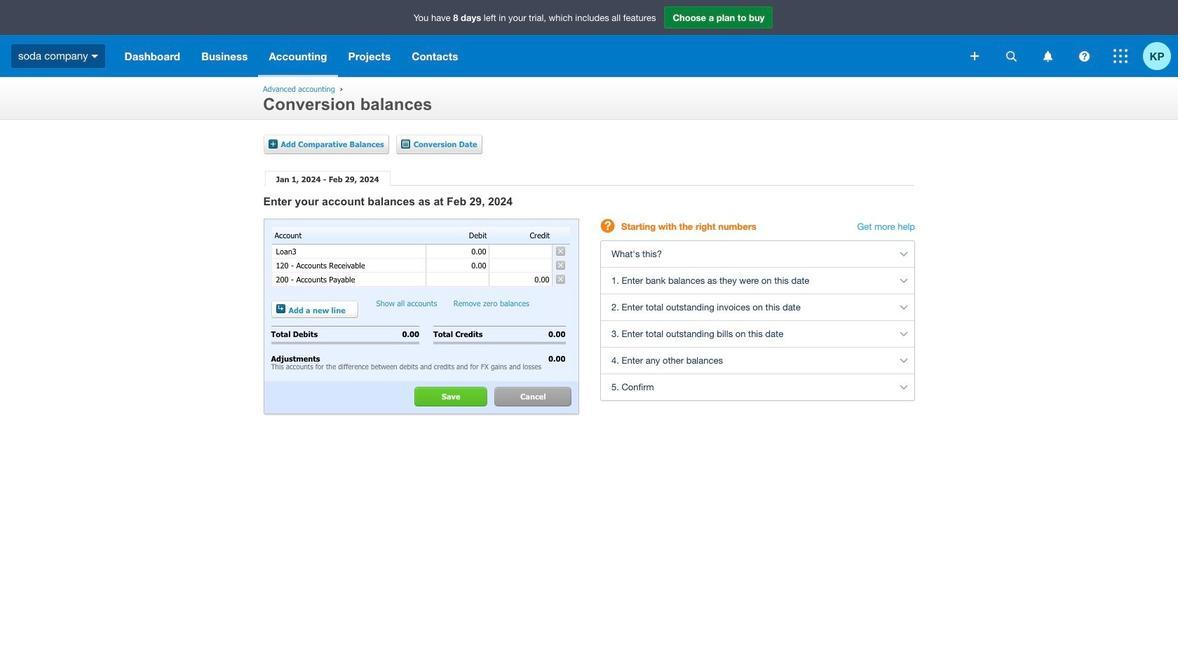 Task type: vqa. For each thing, say whether or not it's contained in the screenshot.
brian in the Draft Credit Note Saved - Brian Alpha - Total 276.00 View Credit Note Note: this credit note has not been applied to the invoice.
no



Task type: describe. For each thing, give the bounding box(es) containing it.
2 delete account balance image from the top
[[556, 261, 567, 270]]

1 horizontal spatial svg image
[[1114, 49, 1128, 63]]



Task type: locate. For each thing, give the bounding box(es) containing it.
svg image
[[1007, 51, 1017, 61], [1044, 51, 1053, 61], [1080, 51, 1090, 61], [971, 52, 980, 60]]

delete account balance image
[[556, 275, 567, 284]]

0 vertical spatial delete account balance image
[[556, 247, 567, 256]]

1 delete account balance image from the top
[[556, 247, 567, 256]]

banner
[[0, 0, 1179, 77]]

delete account balance image
[[556, 247, 567, 256], [556, 261, 567, 270]]

svg image
[[1114, 49, 1128, 63], [92, 55, 99, 58]]

1 vertical spatial delete account balance image
[[556, 261, 567, 270]]

0 horizontal spatial svg image
[[92, 55, 99, 58]]



